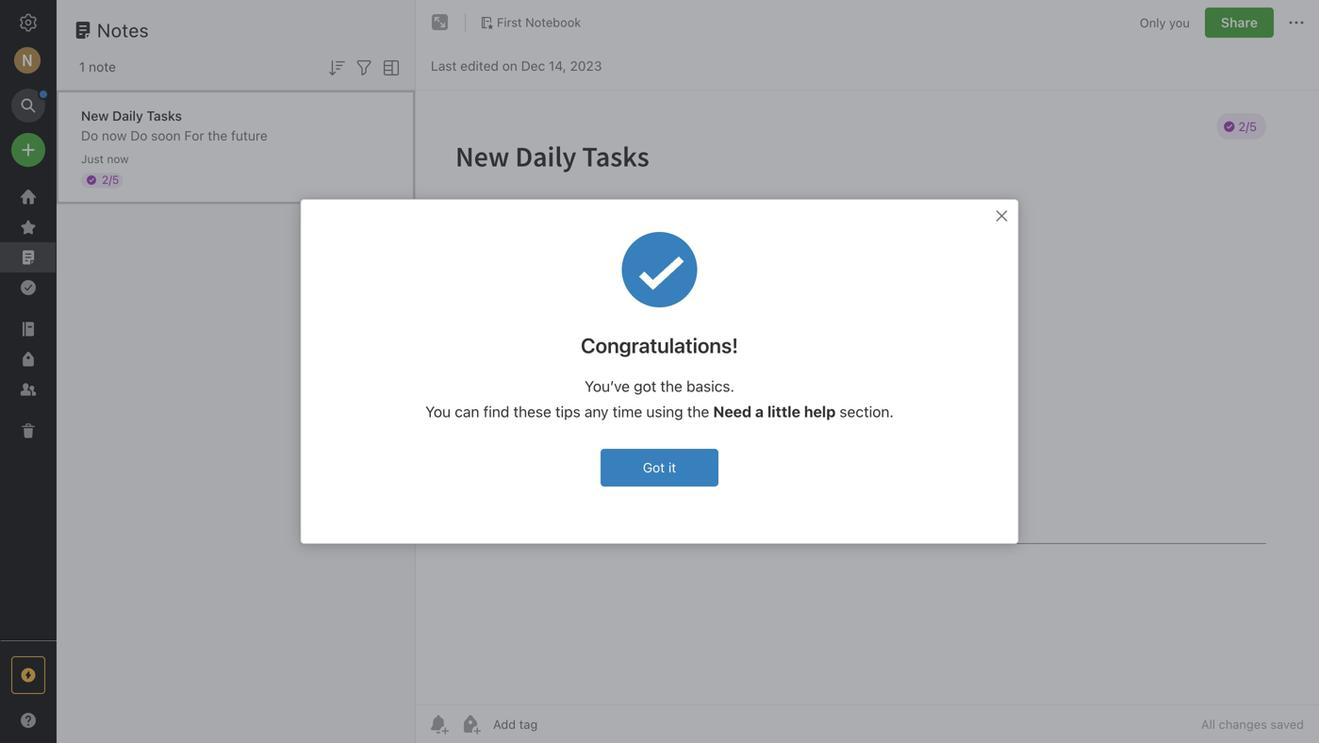 Task type: locate. For each thing, give the bounding box(es) containing it.
just now
[[81, 152, 129, 166]]

soon
[[151, 128, 181, 143]]

upgrade image
[[17, 664, 40, 687]]

a
[[755, 403, 764, 421]]

the right for
[[208, 128, 228, 143]]

need
[[713, 403, 752, 421]]

only you
[[1140, 15, 1190, 29]]

14,
[[549, 58, 567, 74]]

basics.
[[687, 377, 735, 395]]

tasks
[[147, 108, 182, 124]]

note
[[89, 59, 116, 75]]

0 horizontal spatial do
[[81, 128, 98, 143]]

Note Editor text field
[[416, 91, 1320, 705]]

do
[[81, 128, 98, 143], [130, 128, 148, 143]]

1 vertical spatial now
[[107, 152, 129, 166]]

it
[[669, 460, 676, 475]]

0 vertical spatial now
[[102, 128, 127, 143]]

2/5
[[102, 173, 119, 186]]

changes
[[1219, 717, 1268, 731]]

the down basics.
[[687, 403, 710, 421]]

the
[[208, 128, 228, 143], [661, 377, 683, 395], [687, 403, 710, 421]]

now
[[102, 128, 127, 143], [107, 152, 129, 166]]

now down daily
[[102, 128, 127, 143]]

congratulations!
[[581, 333, 738, 357]]

the up using in the bottom of the page
[[661, 377, 683, 395]]

can
[[455, 403, 480, 421]]

0 vertical spatial the
[[208, 128, 228, 143]]

saved
[[1271, 717, 1304, 731]]

add a reminder image
[[427, 713, 450, 736]]

section.
[[840, 403, 894, 421]]

do down "new daily tasks"
[[130, 128, 148, 143]]

now for do
[[102, 128, 127, 143]]

do down new
[[81, 128, 98, 143]]

now up the 2/5
[[107, 152, 129, 166]]

now for just
[[107, 152, 129, 166]]

new daily tasks
[[81, 108, 182, 124]]

1 vertical spatial the
[[661, 377, 683, 395]]

2023
[[570, 58, 602, 74]]

note window element
[[416, 0, 1320, 743]]

got
[[643, 460, 665, 475]]

notebook
[[525, 15, 581, 29]]

you
[[1170, 15, 1190, 29]]

settings image
[[17, 11, 40, 34]]

tree
[[0, 182, 57, 639]]

first notebook button
[[473, 9, 588, 36]]

little
[[768, 403, 801, 421]]

on
[[502, 58, 518, 74]]

got
[[634, 377, 657, 395]]

0 horizontal spatial the
[[208, 128, 228, 143]]

2 horizontal spatial the
[[687, 403, 710, 421]]

1 horizontal spatial do
[[130, 128, 148, 143]]



Task type: vqa. For each thing, say whether or not it's contained in the screenshot.
note
yes



Task type: describe. For each thing, give the bounding box(es) containing it.
the inside "note list" 'element'
[[208, 128, 228, 143]]

1
[[79, 59, 85, 75]]

you've got the basics. you can find these tips any time using the need a little help section.
[[425, 377, 894, 421]]

any
[[585, 403, 609, 421]]

1 note
[[79, 59, 116, 75]]

2 do from the left
[[130, 128, 148, 143]]

dec
[[521, 58, 545, 74]]

share
[[1221, 15, 1258, 30]]

expand note image
[[429, 11, 452, 34]]

for
[[184, 128, 204, 143]]

1 do from the left
[[81, 128, 98, 143]]

note list element
[[57, 0, 416, 743]]

share button
[[1205, 8, 1274, 38]]

help
[[804, 403, 836, 421]]

just
[[81, 152, 104, 166]]

all changes saved
[[1202, 717, 1304, 731]]

only
[[1140, 15, 1166, 29]]

add tag image
[[459, 713, 482, 736]]

notes
[[97, 19, 149, 41]]

first
[[497, 15, 522, 29]]

these
[[514, 403, 552, 421]]

home image
[[17, 186, 40, 208]]

find
[[484, 403, 510, 421]]

you've
[[585, 377, 630, 395]]

daily
[[112, 108, 143, 124]]

last edited on dec 14, 2023
[[431, 58, 602, 74]]

got it button
[[601, 449, 719, 487]]

edited
[[460, 58, 499, 74]]

got it
[[643, 460, 676, 475]]

future
[[231, 128, 268, 143]]

all
[[1202, 717, 1216, 731]]

tips
[[556, 403, 581, 421]]

new
[[81, 108, 109, 124]]

last
[[431, 58, 457, 74]]

1 horizontal spatial the
[[661, 377, 683, 395]]

first notebook
[[497, 15, 581, 29]]

time
[[613, 403, 643, 421]]

you
[[425, 403, 451, 421]]

using
[[646, 403, 683, 421]]

2 vertical spatial the
[[687, 403, 710, 421]]

do now do soon for the future
[[81, 128, 268, 143]]



